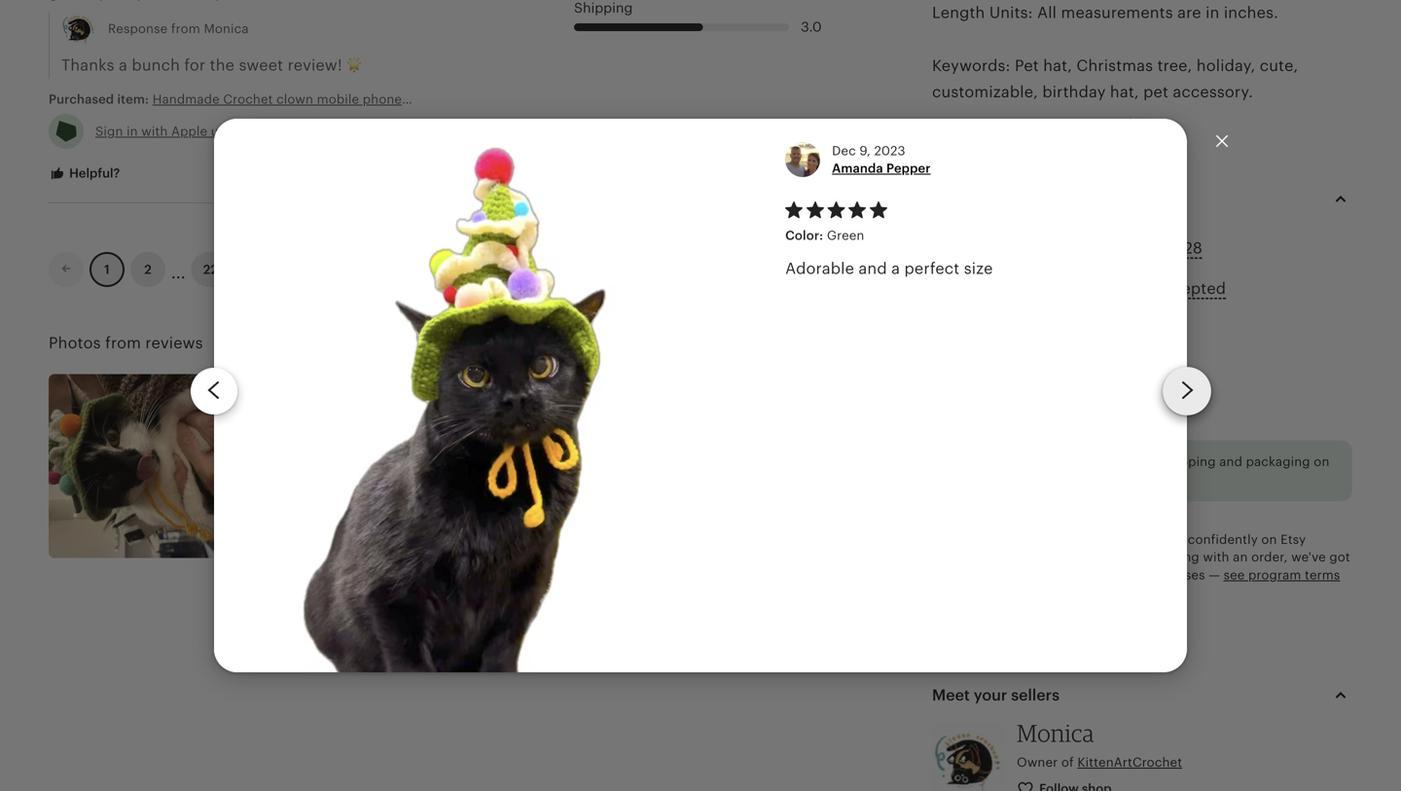 Task type: locate. For each thing, give the bounding box(es) containing it.
keywords: pet hat, christmas tree, holiday, cute, customizable, birthday hat, pet accessory.
[[932, 57, 1298, 101]]

carbon
[[1018, 454, 1062, 469]]

dec for dec 21-28
[[1129, 239, 1159, 257]]

returns & exchanges not accepted
[[961, 280, 1226, 297]]

purchase.
[[970, 473, 1031, 488]]

are
[[1178, 4, 1201, 22]]

dec left 9,
[[832, 143, 856, 158]]

and down 'green'
[[859, 260, 887, 277]]

keywords:
[[932, 57, 1011, 74]]

sweet
[[239, 57, 283, 74]]

if
[[1046, 550, 1054, 565]]

for
[[184, 57, 206, 74], [1055, 568, 1072, 582]]

a left the perfect
[[891, 260, 900, 277]]

0 vertical spatial monica
[[204, 22, 249, 36]]

returns
[[961, 280, 1020, 297]]

1
[[104, 262, 110, 277]]

…
[[171, 255, 186, 284]]

1 horizontal spatial etsy
[[1281, 532, 1306, 547]]

1 horizontal spatial on
[[1314, 454, 1330, 469]]

0 vertical spatial dec
[[832, 143, 856, 158]]

0 vertical spatial and
[[859, 260, 887, 277]]

confidently
[[1188, 532, 1258, 547]]

eligible
[[1093, 568, 1138, 582]]

229
[[203, 262, 226, 277]]

pet
[[1143, 83, 1169, 101]]

0 horizontal spatial from
[[105, 334, 141, 352]]

this
[[944, 473, 966, 488]]

monica owner of
[[1017, 718, 1094, 769]]

on right packaging on the right of the page
[[1314, 454, 1330, 469]]

0 vertical spatial etsy
[[944, 454, 969, 469]]

1 vertical spatial etsy
[[1281, 532, 1306, 547]]

1 horizontal spatial from
[[171, 22, 200, 36]]

monica image
[[932, 724, 1005, 791]]

1 vertical spatial and
[[1219, 454, 1243, 469]]

etsy up this on the bottom of the page
[[944, 454, 969, 469]]

1 horizontal spatial hat,
[[1110, 83, 1139, 101]]

your
[[991, 568, 1018, 582]]

hat,
[[1043, 57, 1072, 74], [1110, 83, 1139, 101]]

for left all at the right bottom of page
[[1055, 568, 1072, 582]]

for inside shop confidently on etsy knowing if something goes wrong with an order, we've got your back for all eligible purchases —
[[1055, 568, 1072, 582]]

1 horizontal spatial for
[[1055, 568, 1072, 582]]

0 vertical spatial on
[[1314, 454, 1330, 469]]

0 vertical spatial from
[[171, 22, 200, 36]]

a
[[119, 57, 128, 74], [891, 260, 900, 277]]

9,
[[860, 143, 871, 158]]

monica
[[204, 22, 249, 36], [1017, 718, 1094, 747]]

from inside etsy offsets carbon emissions from shipping and packaging on this purchase.
[[1130, 454, 1159, 469]]

purchased item:
[[49, 92, 152, 106]]

0 horizontal spatial for
[[184, 57, 206, 74]]

monica up of
[[1017, 718, 1094, 747]]

on inside shop confidently on etsy knowing if something goes wrong with an order, we've got your back for all eligible purchases —
[[1261, 532, 1277, 547]]

shop confidently on etsy knowing if something goes wrong with an order, we've got your back for all eligible purchases —
[[991, 532, 1350, 582]]

inches.
[[1224, 4, 1279, 22]]

0 horizontal spatial etsy
[[944, 454, 969, 469]]

thanks a bunch for the sweet review! 🌟
[[61, 57, 362, 74]]

response from monica
[[108, 22, 249, 36]]

measurements
[[1061, 4, 1173, 22]]

and inside etsy offsets carbon emissions from shipping and packaging on this purchase.
[[1219, 454, 1243, 469]]

2 horizontal spatial from
[[1130, 454, 1159, 469]]

and
[[859, 260, 887, 277], [1219, 454, 1243, 469]]

order,
[[1251, 550, 1288, 565]]

on up order,
[[1261, 532, 1277, 547]]

green
[[827, 228, 865, 243]]

photos from reviews
[[49, 334, 203, 352]]

1 vertical spatial a
[[891, 260, 900, 277]]

etsy inside shop confidently on etsy knowing if something goes wrong with an order, we've got your back for all eligible purchases —
[[1281, 532, 1306, 547]]

dec inside dec 21-28 button
[[1129, 239, 1159, 257]]

1 horizontal spatial a
[[891, 260, 900, 277]]

dec
[[832, 143, 856, 158], [1129, 239, 1159, 257]]

🌟
[[347, 57, 362, 74]]

review!
[[288, 57, 342, 74]]

from right photos
[[105, 334, 141, 352]]

adorable and a perfect size
[[785, 260, 993, 277]]

thanks
[[61, 57, 114, 74]]

0 horizontal spatial dec
[[832, 143, 856, 158]]

0 horizontal spatial hat,
[[1043, 57, 1072, 74]]

and right shipping
[[1219, 454, 1243, 469]]

1 vertical spatial on
[[1261, 532, 1277, 547]]

hat, down christmas
[[1110, 83, 1139, 101]]

0 vertical spatial hat,
[[1043, 57, 1072, 74]]

0 vertical spatial for
[[184, 57, 206, 74]]

emissions
[[1065, 454, 1126, 469]]

etsy offsets carbon emissions from shipping and packaging on this purchase.
[[944, 454, 1330, 488]]

monica up the
[[204, 22, 249, 36]]

2
[[144, 262, 152, 277]]

length
[[932, 4, 985, 22]]

for left the
[[184, 57, 206, 74]]

on
[[1314, 454, 1330, 469], [1261, 532, 1277, 547]]

0 horizontal spatial and
[[859, 260, 887, 277]]

hat, right the pet
[[1043, 57, 1072, 74]]

21-
[[1163, 239, 1184, 257]]

a left the bunch
[[119, 57, 128, 74]]

from
[[171, 22, 200, 36], [105, 334, 141, 352], [1130, 454, 1159, 469]]

0 vertical spatial a
[[119, 57, 128, 74]]

dec inside dec 9, 2023 amanda pepper
[[832, 143, 856, 158]]

all
[[1037, 4, 1057, 22]]

offsets
[[973, 454, 1015, 469]]

0 horizontal spatial on
[[1261, 532, 1277, 547]]

bunch
[[132, 57, 180, 74]]

from up the 'thanks a bunch for the sweet review! 🌟'
[[171, 22, 200, 36]]

1 horizontal spatial monica
[[1017, 718, 1094, 747]]

from left shipping
[[1130, 454, 1159, 469]]

1 horizontal spatial dec
[[1129, 239, 1159, 257]]

etsy up we've
[[1281, 532, 1306, 547]]

cute,
[[1260, 57, 1298, 74]]

dec left 21-
[[1129, 239, 1159, 257]]

1 vertical spatial for
[[1055, 568, 1072, 582]]

2 vertical spatial from
[[1130, 454, 1159, 469]]

photos from reviews dialog
[[0, 0, 1401, 791]]

229 link
[[191, 252, 238, 287]]

back
[[1022, 568, 1051, 582]]

etsy
[[944, 454, 969, 469], [1281, 532, 1306, 547]]

color:
[[785, 228, 823, 243]]

1 horizontal spatial and
[[1219, 454, 1243, 469]]

1 vertical spatial from
[[105, 334, 141, 352]]

1 vertical spatial dec
[[1129, 239, 1159, 257]]



Task type: describe. For each thing, give the bounding box(es) containing it.
of
[[1061, 755, 1074, 769]]

and inside photos from reviews dialog
[[859, 260, 887, 277]]

0 horizontal spatial monica
[[204, 22, 249, 36]]

something
[[1058, 550, 1124, 565]]

3.0
[[801, 19, 822, 35]]

a inside photos from reviews dialog
[[891, 260, 900, 277]]

shipping
[[1162, 454, 1216, 469]]

item:
[[117, 92, 149, 106]]

an
[[1233, 550, 1248, 565]]

with
[[1203, 550, 1230, 565]]

purchases
[[1142, 568, 1205, 582]]

from for reviews
[[105, 334, 141, 352]]

accepted
[[1155, 280, 1226, 297]]

got
[[1330, 550, 1350, 565]]

2 link
[[130, 252, 165, 287]]

holiday,
[[1197, 57, 1256, 74]]

dec for dec 9, 2023 amanda pepper
[[832, 143, 856, 158]]

exchanges
[[1039, 280, 1121, 297]]

etsy inside etsy offsets carbon emissions from shipping and packaging on this purchase.
[[944, 454, 969, 469]]

owner
[[1017, 755, 1058, 769]]

the
[[210, 57, 235, 74]]

on inside etsy offsets carbon emissions from shipping and packaging on this purchase.
[[1314, 454, 1330, 469]]

28
[[1184, 239, 1203, 257]]

dec 21-28 button
[[1129, 234, 1203, 263]]

birthday
[[1042, 83, 1106, 101]]

units:
[[989, 4, 1033, 22]]

we've
[[1291, 550, 1326, 565]]

returns & exchanges not accepted button
[[961, 274, 1226, 303]]

response
[[108, 22, 168, 36]]

packaging
[[1246, 454, 1310, 469]]

shop
[[1152, 532, 1184, 547]]

amanda pepper link
[[832, 161, 931, 176]]

—
[[1209, 568, 1220, 582]]

length units: all measurements are in inches.
[[932, 4, 1279, 22]]

dec 9, 2023 amanda pepper
[[832, 143, 931, 176]]

pepper
[[886, 161, 931, 176]]

pet
[[1015, 57, 1039, 74]]

all
[[1075, 568, 1089, 582]]

accessory.
[[1173, 83, 1253, 101]]

adorable
[[785, 260, 854, 277]]

perfect
[[904, 260, 960, 277]]

purchased
[[49, 92, 114, 106]]

tree,
[[1158, 57, 1192, 74]]

color: green
[[785, 228, 865, 243]]

customizable,
[[932, 83, 1038, 101]]

0 horizontal spatial a
[[119, 57, 128, 74]]

1 vertical spatial hat,
[[1110, 83, 1139, 101]]

not
[[1125, 280, 1150, 297]]

photos
[[49, 334, 101, 352]]

goes
[[1127, 550, 1157, 565]]

&
[[1024, 280, 1035, 297]]

in
[[1206, 4, 1220, 22]]

size
[[964, 260, 993, 277]]

wrong
[[1160, 550, 1200, 565]]

amanda
[[832, 161, 883, 176]]

1 link
[[90, 252, 125, 287]]

dec 21-28
[[1129, 239, 1203, 257]]

knowing
[[991, 550, 1043, 565]]

christmas
[[1077, 57, 1153, 74]]

from for monica
[[171, 22, 200, 36]]

1 vertical spatial monica
[[1017, 718, 1094, 747]]

2023
[[874, 143, 906, 158]]

reviews
[[145, 334, 203, 352]]



Task type: vqa. For each thing, say whether or not it's contained in the screenshot.
the 28
yes



